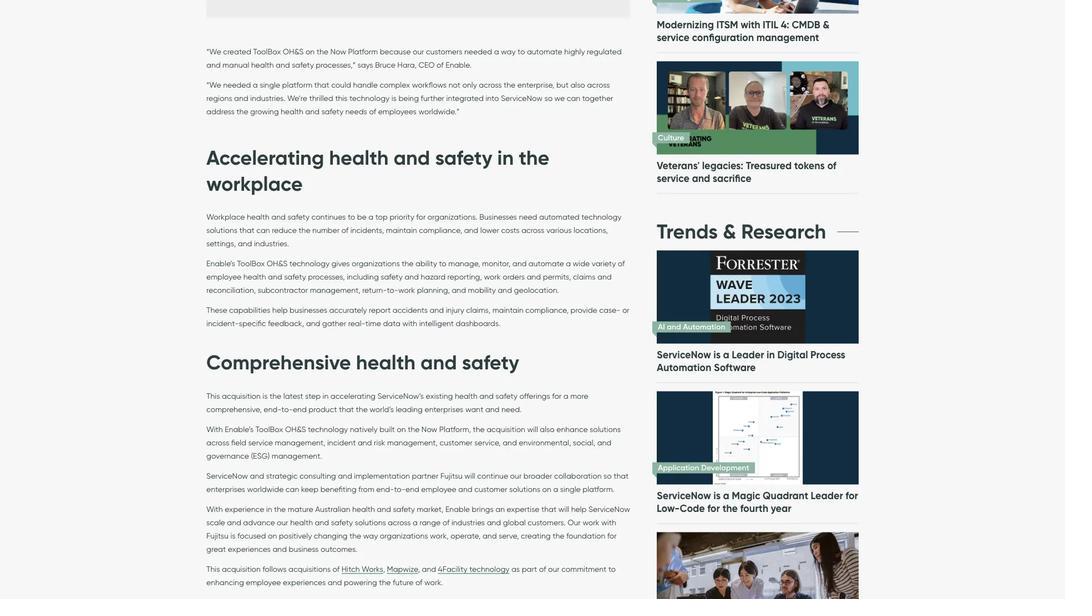 Task type: vqa. For each thing, say whether or not it's contained in the screenshot.
bottom Fujitsu
yes



Task type: describe. For each thing, give the bounding box(es) containing it.
strategic
[[266, 471, 298, 480]]

ability
[[416, 259, 437, 268]]

the inside enable's toolbox oh&s technology gives organizations the ability to manage, monitor, and automate a wide variety of employee health and safety processes, including safety and hazard reporting, work orders and permits, claims and reconciliation, subcontractor management, return-to-work planning, and mobility and geolocation.
[[402, 259, 414, 268]]

and up enable
[[458, 484, 473, 494]]

"we for "we needed a single platform that could handle complex workflows not only across the enterprise, but also across regions and industries. we're thrilled this technology is being further integrated into servicenow so we can together address the growing health and safety needs of employees worldwide."
[[206, 80, 221, 90]]

now inside with enable's toolbox oh&s technology natively built on the now platform, the acquisition will also enhance solutions across field service management, incident and risk management, customer service, and environmental, social, and governance (esg) management.
[[422, 424, 437, 434]]

a inside this acquisition is the latest step in accelerating servicenow's existing health and safety offerings for a more comprehensive, end-to-end product that the world's leading enterprises want and need.
[[564, 391, 568, 401]]

automated
[[539, 212, 580, 221]]

ai and automation
[[658, 322, 725, 332]]

of inside enable's toolbox oh&s technology gives organizations the ability to manage, monitor, and automate a wide variety of employee health and safety processes, including safety and hazard reporting, work orders and permits, claims and reconciliation, subcontractor management, return-to-work planning, and mobility and geolocation.
[[618, 259, 625, 268]]

and left the manual
[[206, 60, 221, 70]]

as
[[512, 564, 520, 574]]

with experience in the mature australian health and safety market, enable brings an expertise that will help servicenow scale and advance our health and safety solutions across a range of industries and global customers. our work with fujitsu is focused on positively changing the way organizations work, operate, and serve, creating the foundation for great experiences and business outcomes.
[[206, 504, 630, 554]]

and down orders
[[498, 285, 512, 295]]

that inside "we needed a single platform that could handle complex workflows not only across the enterprise, but also across regions and industries. we're thrilled this technology is being further integrated into servicenow so we can together address the growing health and safety needs of employees worldwide."
[[314, 80, 329, 90]]

of left work.
[[415, 578, 423, 587]]

incident-
[[206, 319, 239, 328]]

modernizing itsm with itil 4: cmdb & service configuration management
[[657, 19, 830, 44]]

of inside "we needed a single platform that could handle complex workflows not only across the enterprise, but also across regions and industries. we're thrilled this technology is being further integrated into servicenow so we can together address the growing health and safety needs of employees worldwide."
[[369, 107, 376, 116]]

and up benefiting
[[338, 471, 352, 480]]

service inside veterans' legacies: treasured tokens of service and sacrifice
[[657, 172, 690, 185]]

across inside with experience in the mature australian health and safety market, enable brings an expertise that will help servicenow scale and advance our health and safety solutions across a range of industries and global customers. our work with fujitsu is focused on positively changing the way organizations work, operate, and serve, creating the foundation for great experiences and business outcomes.
[[388, 518, 411, 527]]

and inside accelerating health and safety in the workplace
[[394, 145, 430, 170]]

on inside servicenow and strategic consulting and implementation partner fujitsu will continue our broader collaboration so that enterprises worldwide can keep benefiting from end-to-end employee and customer solutions on a single platform.
[[542, 484, 551, 494]]

of inside "we created toolbox oh&s on the now platform because our customers needed a way to automate highly regulated and manual health and safety processes," says bruce hara, ceo of enable.
[[437, 60, 444, 70]]

to inside as part of our commitment to enhancing employee experiences and powering the future of work.
[[608, 564, 616, 574]]

specific
[[239, 319, 266, 328]]

employee inside enable's toolbox oh&s technology gives organizations the ability to manage, monitor, and automate a wide variety of employee health and safety processes, including safety and hazard reporting, work orders and permits, claims and reconciliation, subcontractor management, return-to-work planning, and mobility and geolocation.
[[206, 272, 241, 281]]

way inside "we created toolbox oh&s on the now platform because our customers needed a way to automate highly regulated and manual health and safety processes," says bruce hara, ceo of enable.
[[501, 47, 516, 56]]

safety up return-
[[381, 272, 403, 281]]

and down businesses
[[306, 319, 320, 328]]

and right service,
[[503, 438, 517, 447]]

maintain inside these capabilities help businesses accurately report accidents and injury claims, maintain compliance, provide case- or incident-specific feedback, and gather real-time data with intelligent dashboards.
[[493, 305, 524, 315]]

culture
[[658, 133, 684, 143]]

market,
[[417, 504, 444, 514]]

orders
[[503, 272, 525, 281]]

and down positively on the bottom left of page
[[273, 544, 287, 554]]

across inside the workplace health and safety continues to be a top priority for organizations. businesses need automated technology solutions that can reduce the number of incidents, maintain compliance, and lower costs across various locations, settings, and industries.
[[522, 225, 544, 235]]

oh&s inside with enable's toolbox oh&s technology natively built on the now platform, the acquisition will also enhance solutions across field service management, incident and risk management, customer service, and environmental, social, and governance (esg) management.
[[285, 424, 306, 434]]

automate inside enable's toolbox oh&s technology gives organizations the ability to manage, monitor, and automate a wide variety of employee health and safety processes, including safety and hazard reporting, work orders and permits, claims and reconciliation, subcontractor management, return-to-work planning, and mobility and geolocation.
[[529, 259, 564, 268]]

subcontractor
[[258, 285, 308, 295]]

ai
[[658, 322, 665, 332]]

and down ability
[[405, 272, 419, 281]]

oh&s for and
[[283, 47, 304, 56]]

acquisition inside with enable's toolbox oh&s technology natively built on the now platform, the acquisition will also enhance solutions across field service management, incident and risk management, customer service, and environmental, social, and governance (esg) management.
[[487, 424, 525, 434]]

field
[[231, 438, 246, 447]]

trends
[[657, 219, 718, 244]]

bruce
[[375, 60, 396, 70]]

our inside servicenow and strategic consulting and implementation partner fujitsu will continue our broader collaboration so that enterprises worldwide can keep benefiting from end-to-end employee and customer solutions on a single platform.
[[510, 471, 522, 480]]

help inside with experience in the mature australian health and safety market, enable brings an expertise that will help servicenow scale and advance our health and safety solutions across a range of industries and global customers. our work with fujitsu is focused on positively changing the way organizations work, operate, and serve, creating the foundation for great experiences and business outcomes.
[[571, 504, 587, 514]]

is inside this acquisition is the latest step in accelerating servicenow's existing health and safety offerings for a more comprehensive, end-to-end product that the world's leading enterprises want and need.
[[263, 391, 268, 401]]

a inside "we created toolbox oh&s on the now platform because our customers needed a way to automate highly regulated and manual health and safety processes," says bruce hara, ceo of enable.
[[494, 47, 499, 56]]

& inside modernizing itsm with itil 4: cmdb & service configuration management
[[823, 19, 830, 31]]

reconciliation,
[[206, 285, 256, 295]]

industries
[[452, 518, 485, 527]]

our inside with experience in the mature australian health and safety market, enable brings an expertise that will help servicenow scale and advance our health and safety solutions across a range of industries and global customers. our work with fujitsu is focused on positively changing the way organizations work, operate, and serve, creating the foundation for great experiences and business outcomes.
[[277, 518, 288, 527]]

the inside the workplace health and safety continues to be a top priority for organizations. businesses need automated technology solutions that can reduce the number of incidents, maintain compliance, and lower costs across various locations, settings, and industries.
[[299, 225, 310, 235]]

4:
[[781, 19, 789, 31]]

in inside servicenow is a leader in digital process automation software
[[767, 349, 775, 361]]

and up changing on the bottom of page
[[315, 518, 329, 527]]

technology inside with enable's toolbox oh&s technology natively built on the now platform, the acquisition will also enhance solutions across field service management, incident and risk management, customer service, and environmental, social, and governance (esg) management.
[[308, 424, 348, 434]]

can inside the workplace health and safety continues to be a top priority for organizations. businesses need automated technology solutions that can reduce the number of incidents, maintain compliance, and lower costs across various locations, settings, and industries.
[[256, 225, 270, 235]]

works
[[362, 564, 383, 574]]

enable's inside with enable's toolbox oh&s technology natively built on the now platform, the acquisition will also enhance solutions across field service management, incident and risk management, customer service, and environmental, social, and governance (esg) management.
[[225, 424, 254, 434]]

safety inside "we created toolbox oh&s on the now platform because our customers needed a way to automate highly regulated and manual health and safety processes," says bruce hara, ceo of enable.
[[292, 60, 314, 70]]

on inside with experience in the mature australian health and safety market, enable brings an expertise that will help servicenow scale and advance our health and safety solutions across a range of industries and global customers. our work with fujitsu is focused on positively changing the way organizations work, operate, and serve, creating the foundation for great experiences and business outcomes.
[[268, 531, 277, 540]]

service inside modernizing itsm with itil 4: cmdb & service configuration management
[[657, 31, 690, 44]]

technology left as
[[469, 564, 510, 574]]

0 vertical spatial automation
[[683, 322, 725, 332]]

to- inside enable's toolbox oh&s technology gives organizations the ability to manage, monitor, and automate a wide variety of employee health and safety processes, including safety and hazard reporting, work orders and permits, claims and reconciliation, subcontractor management, return-to-work planning, and mobility and geolocation.
[[387, 285, 398, 295]]

safety down dashboards.
[[462, 350, 519, 375]]

this for this acquisition follows acquisitions of hitch works , mapwize , and 4facility technology
[[206, 564, 220, 574]]

in inside accelerating health and safety in the workplace
[[497, 145, 514, 170]]

of left hitch
[[333, 564, 340, 574]]

end- inside this acquisition is the latest step in accelerating servicenow's existing health and safety offerings for a more comprehensive, end-to-end product that the world's leading enterprises want and need.
[[264, 404, 281, 414]]

is inside servicenow is a leader in digital process automation software
[[714, 349, 721, 361]]

software
[[714, 361, 756, 374]]

health down from
[[352, 504, 375, 514]]

health inside this acquisition is the latest step in accelerating servicenow's existing health and safety offerings for a more comprehensive, end-to-end product that the world's leading enterprises want and need.
[[455, 391, 478, 401]]

and left lower
[[464, 225, 478, 235]]

acquisition for this acquisition follows acquisitions of hitch works , mapwize , and 4facility technology
[[222, 564, 261, 574]]

"we needed a single platform that could handle complex workflows not only across the enterprise, but also across regions and industries. we're thrilled this technology is being further integrated into servicenow so we can together address the growing health and safety needs of employees worldwide."
[[206, 80, 613, 116]]

the inside as part of our commitment to enhancing employee experiences and powering the future of work.
[[379, 578, 391, 587]]

the inside accelerating health and safety in the workplace
[[519, 145, 549, 170]]

a inside the workplace health and safety continues to be a top priority for organizations. businesses need automated technology solutions that can reduce the number of incidents, maintain compliance, and lower costs across various locations, settings, and industries.
[[369, 212, 374, 221]]

be
[[357, 212, 367, 221]]

4facility technology link
[[438, 564, 510, 574]]

enhancing
[[206, 578, 244, 587]]

end inside this acquisition is the latest step in accelerating servicenow's existing health and safety offerings for a more comprehensive, end-to-end product that the world's leading enterprises want and need.
[[293, 404, 307, 414]]

management.
[[272, 451, 322, 460]]

built
[[380, 424, 395, 434]]

across up into
[[479, 80, 502, 90]]

we're
[[287, 94, 307, 103]]

foundation
[[566, 531, 605, 540]]

monitor,
[[482, 259, 511, 268]]

says
[[358, 60, 373, 70]]

and right social,
[[597, 438, 612, 447]]

advance
[[243, 518, 275, 527]]

enterprises inside servicenow and strategic consulting and implementation partner fujitsu will continue our broader collaboration so that enterprises worldwide can keep benefiting from end-to-end employee and customer solutions on a single platform.
[[206, 484, 245, 494]]

and up existing
[[421, 350, 457, 375]]

1 , from the left
[[383, 564, 385, 574]]

expertise
[[507, 504, 540, 514]]

and up want
[[479, 391, 494, 401]]

but
[[556, 80, 569, 90]]

that inside this acquisition is the latest step in accelerating servicenow's existing health and safety offerings for a more comprehensive, end-to-end product that the world's leading enterprises want and need.
[[339, 404, 354, 414]]

partner
[[412, 471, 439, 480]]

reduce
[[272, 225, 297, 235]]

geolocation.
[[514, 285, 559, 295]]

integrated
[[446, 94, 484, 103]]

of right part
[[539, 564, 546, 574]]

a inside servicenow is a leader in digital process automation software
[[723, 349, 729, 361]]

case-
[[599, 305, 620, 315]]

can inside "we needed a single platform that could handle complex workflows not only across the enterprise, but also across regions and industries. we're thrilled this technology is being further integrated into servicenow so we can together address the growing health and safety needs of employees worldwide."
[[567, 94, 580, 103]]

variety
[[592, 259, 616, 268]]

outcomes.
[[321, 544, 358, 554]]

across up together
[[587, 80, 610, 90]]

for inside with experience in the mature australian health and safety market, enable brings an expertise that will help servicenow scale and advance our health and safety solutions across a range of industries and global customers. our work with fujitsu is focused on positively changing the way organizations work, operate, and serve, creating the foundation for great experiences and business outcomes.
[[607, 531, 617, 540]]

and right settings,
[[238, 239, 252, 248]]

work inside with experience in the mature australian health and safety market, enable brings an expertise that will help servicenow scale and advance our health and safety solutions across a range of industries and global customers. our work with fujitsu is focused on positively changing the way organizations work, operate, and serve, creating the foundation for great experiences and business outcomes.
[[583, 518, 599, 527]]

solutions inside the workplace health and safety continues to be a top priority for organizations. businesses need automated technology solutions that can reduce the number of incidents, maintain compliance, and lower costs across various locations, settings, and industries.
[[206, 225, 238, 235]]

accelerating
[[206, 145, 324, 170]]

0 vertical spatial work
[[484, 272, 501, 281]]

accelerating health and safety in the workplace
[[206, 145, 549, 196]]

our inside "we created toolbox oh&s on the now platform because our customers needed a way to automate highly regulated and manual health and safety processes," says bruce hara, ceo of enable.
[[413, 47, 424, 56]]

management, down built
[[387, 438, 438, 447]]

and right regions
[[234, 94, 248, 103]]

from
[[358, 484, 374, 494]]

safety down australian
[[331, 518, 353, 527]]

a inside with experience in the mature australian health and safety market, enable brings an expertise that will help servicenow scale and advance our health and safety solutions across a range of industries and global customers. our work with fujitsu is focused on positively changing the way organizations work, operate, and serve, creating the foundation for great experiences and business outcomes.
[[413, 518, 418, 527]]

and down the 'an'
[[487, 518, 501, 527]]

platform
[[282, 80, 312, 90]]

a inside "we needed a single platform that could handle complex workflows not only across the enterprise, but also across regions and industries. we're thrilled this technology is being further integrated into servicenow so we can together address the growing health and safety needs of employees worldwide."
[[253, 80, 258, 90]]

will inside with experience in the mature australian health and safety market, enable brings an expertise that will help servicenow scale and advance our health and safety solutions across a range of industries and global customers. our work with fujitsu is focused on positively changing the way organizations work, operate, and serve, creating the foundation for great experiences and business outcomes.
[[559, 504, 569, 514]]

hara,
[[397, 60, 417, 70]]

needs
[[345, 107, 367, 116]]

fujitsu inside with experience in the mature australian health and safety market, enable brings an expertise that will help servicenow scale and advance our health and safety solutions across a range of industries and global customers. our work with fujitsu is focused on positively changing the way organizations work, operate, and serve, creating the foundation for great experiences and business outcomes.
[[206, 531, 229, 540]]

mobility
[[468, 285, 496, 295]]

automate inside "we created toolbox oh&s on the now platform because our customers needed a way to automate highly regulated and manual health and safety processes," says bruce hara, ceo of enable.
[[527, 47, 562, 56]]

workplace
[[206, 212, 245, 221]]

hitch
[[342, 564, 360, 574]]

1 vertical spatial &
[[723, 219, 736, 244]]

and down implementation
[[377, 504, 391, 514]]

and down experience
[[227, 518, 241, 527]]

continue
[[477, 471, 508, 480]]

work,
[[430, 531, 449, 540]]

servicenow for servicenow and strategic consulting and implementation partner fujitsu will continue our broader collaboration so that enterprises worldwide can keep benefiting from end-to-end employee and customer solutions on a single platform.
[[206, 471, 248, 480]]

injury
[[446, 305, 464, 315]]

claims,
[[466, 305, 491, 315]]

so inside "we needed a single platform that could handle complex workflows not only across the enterprise, but also across regions and industries. we're thrilled this technology is being further integrated into servicenow so we can together address the growing health and safety needs of employees worldwide."
[[545, 94, 553, 103]]

claims
[[573, 272, 596, 281]]

employee inside as part of our commitment to enhancing employee experiences and powering the future of work.
[[246, 578, 281, 587]]

and up the platform
[[276, 60, 290, 70]]

dashboards.
[[456, 319, 500, 328]]

application development
[[658, 463, 749, 473]]

and up intelligent
[[430, 305, 444, 315]]

the inside servicenow is a magic quadrant leader for low-code for the fourth year
[[723, 502, 738, 515]]

"we created toolbox oh&s on the now platform because our customers needed a way to automate highly regulated and manual health and safety processes," says bruce hara, ceo of enable.
[[206, 47, 622, 70]]

technology inside the workplace health and safety continues to be a top priority for organizations. businesses need automated technology solutions that can reduce the number of incidents, maintain compliance, and lower costs across various locations, settings, and industries.
[[582, 212, 622, 221]]

capabilities
[[229, 305, 270, 315]]

world's
[[370, 404, 394, 414]]

enhance
[[557, 424, 588, 434]]

workplace health and safety continues to be a top priority for organizations. businesses need automated technology solutions that can reduce the number of incidents, maintain compliance, and lower costs across various locations, settings, and industries.
[[206, 212, 622, 248]]

with inside these capabilities help businesses accurately report accidents and injury claims, maintain compliance, provide case- or incident-specific feedback, and gather real-time data with intelligent dashboards.
[[402, 319, 417, 328]]

great
[[206, 544, 226, 554]]

fujitsu inside servicenow and strategic consulting and implementation partner fujitsu will continue our broader collaboration so that enterprises worldwide can keep benefiting from end-to-end employee and customer solutions on a single platform.
[[440, 471, 463, 480]]

settings,
[[206, 239, 236, 248]]

will inside servicenow and strategic consulting and implementation partner fujitsu will continue our broader collaboration so that enterprises worldwide can keep benefiting from end-to-end employee and customer solutions on a single platform.
[[465, 471, 475, 480]]

these
[[206, 305, 227, 315]]

these capabilities help businesses accurately report accidents and injury claims, maintain compliance, provide case- or incident-specific feedback, and gather real-time data with intelligent dashboards.
[[206, 305, 630, 328]]

platform.
[[583, 484, 615, 494]]

(esg)
[[251, 451, 270, 460]]

veterans' legacies: treasured tokens of service and sacrifice
[[657, 160, 836, 185]]

management, up management.
[[275, 438, 325, 447]]

employees
[[378, 107, 417, 116]]

and down thrilled
[[305, 107, 320, 116]]

health inside the workplace health and safety continues to be a top priority for organizations. businesses need automated technology solutions that can reduce the number of incidents, maintain compliance, and lower costs across various locations, settings, and industries.
[[247, 212, 270, 221]]

automation inside servicenow is a leader in digital process automation software
[[657, 361, 711, 374]]

application
[[658, 463, 699, 473]]

time
[[365, 319, 381, 328]]

veterans'
[[657, 160, 700, 172]]

and inside as part of our commitment to enhancing employee experiences and powering the future of work.
[[328, 578, 342, 587]]

service inside with enable's toolbox oh&s technology natively built on the now platform, the acquisition will also enhance solutions across field service management, incident and risk management, customer service, and environmental, social, and governance (esg) management.
[[248, 438, 273, 447]]

planning,
[[417, 285, 450, 295]]

and down natively
[[358, 438, 372, 447]]

and down variety
[[598, 272, 612, 281]]

being
[[399, 94, 419, 103]]

compliance, inside the workplace health and safety continues to be a top priority for organizations. businesses need automated technology solutions that can reduce the number of incidents, maintain compliance, and lower costs across various locations, settings, and industries.
[[419, 225, 462, 235]]

now inside "we created toolbox oh&s on the now platform because our customers needed a way to automate highly regulated and manual health and safety processes," says bruce hara, ceo of enable.
[[330, 47, 346, 56]]

research
[[741, 219, 826, 244]]

permits,
[[543, 272, 571, 281]]

and right want
[[485, 404, 500, 414]]

industries. inside the workplace health and safety continues to be a top priority for organizations. businesses need automated technology solutions that can reduce the number of incidents, maintain compliance, and lower costs across various locations, settings, and industries.
[[254, 239, 289, 248]]

platform
[[348, 47, 378, 56]]

customer inside with enable's toolbox oh&s technology natively built on the now platform, the acquisition will also enhance solutions across field service management, incident and risk management, customer service, and environmental, social, and governance (esg) management.
[[440, 438, 473, 447]]

help inside these capabilities help businesses accurately report accidents and injury claims, maintain compliance, provide case- or incident-specific feedback, and gather real-time data with intelligent dashboards.
[[272, 305, 288, 315]]



Task type: locate. For each thing, give the bounding box(es) containing it.
0 vertical spatial employee
[[206, 272, 241, 281]]

2 horizontal spatial employee
[[421, 484, 456, 494]]

automate up permits,
[[529, 259, 564, 268]]

and up worldwide
[[250, 471, 264, 480]]

health
[[251, 60, 274, 70], [281, 107, 303, 116], [329, 145, 389, 170], [247, 212, 270, 221], [243, 272, 266, 281], [356, 350, 416, 375], [455, 391, 478, 401], [352, 504, 375, 514], [290, 518, 313, 527]]

safety left market,
[[393, 504, 415, 514]]

of right variety
[[618, 259, 625, 268]]

our right part
[[548, 564, 560, 574]]

our
[[568, 518, 581, 527]]

maintain down priority
[[386, 225, 417, 235]]

complex
[[380, 80, 410, 90]]

so
[[545, 94, 553, 103], [604, 471, 612, 480]]

in inside with experience in the mature australian health and safety market, enable brings an expertise that will help servicenow scale and advance our health and safety solutions across a range of industries and global customers. our work with fujitsu is focused on positively changing the way organizations work, operate, and serve, creating the foundation for great experiences and business outcomes.
[[266, 504, 272, 514]]

1 this from the top
[[206, 391, 220, 401]]

experiences inside with experience in the mature australian health and safety market, enable brings an expertise that will help servicenow scale and advance our health and safety solutions across a range of industries and global customers. our work with fujitsu is focused on positively changing the way organizations work, operate, and serve, creating the foundation for great experiences and business outcomes.
[[228, 544, 271, 554]]

safety inside accelerating health and safety in the workplace
[[435, 145, 492, 170]]

1 vertical spatial maintain
[[493, 305, 524, 315]]

and down "legacies:" at the right
[[692, 172, 710, 185]]

0 horizontal spatial maintain
[[386, 225, 417, 235]]

that down "workplace"
[[239, 225, 255, 235]]

servicenow for servicenow is a magic quadrant leader for low-code for the fourth year
[[657, 490, 711, 502]]

health inside "we created toolbox oh&s on the now platform because our customers needed a way to automate highly regulated and manual health and safety processes," says bruce hara, ceo of enable.
[[251, 60, 274, 70]]

experience
[[225, 504, 264, 514]]

trends & research
[[657, 219, 826, 244]]

solutions inside with experience in the mature australian health and safety market, enable brings an expertise that will help servicenow scale and advance our health and safety solutions across a range of industries and global customers. our work with fujitsu is focused on positively changing the way organizations work, operate, and serve, creating the foundation for great experiences and business outcomes.
[[355, 518, 386, 527]]

1 vertical spatial automate
[[529, 259, 564, 268]]

2 horizontal spatial will
[[559, 504, 569, 514]]

incidents,
[[350, 225, 384, 235]]

with for with experience in the mature australian health and safety market, enable brings an expertise that will help servicenow scale and advance our health and safety solutions across a range of industries and global customers. our work with fujitsu is focused on positively changing the way organizations work, operate, and serve, creating the foundation for great experiences and business outcomes.
[[206, 504, 223, 514]]

1 horizontal spatial will
[[527, 424, 538, 434]]

and down reporting,
[[452, 285, 466, 295]]

we
[[555, 94, 565, 103]]

toolbox up reconciliation,
[[237, 259, 265, 268]]

on inside with enable's toolbox oh&s technology natively built on the now platform, the acquisition will also enhance solutions across field service management, incident and risk management, customer service, and environmental, social, and governance (esg) management.
[[397, 424, 406, 434]]

enable
[[445, 504, 470, 514]]

1 vertical spatial customer
[[474, 484, 507, 494]]

that inside with experience in the mature australian health and safety market, enable brings an expertise that will help servicenow scale and advance our health and safety solutions across a range of industries and global customers. our work with fujitsu is focused on positively changing the way organizations work, operate, and serve, creating the foundation for great experiences and business outcomes.
[[542, 504, 557, 514]]

enable.
[[446, 60, 472, 70]]

2 vertical spatial oh&s
[[285, 424, 306, 434]]

0 horizontal spatial so
[[545, 94, 553, 103]]

accelerating
[[331, 391, 376, 401]]

0 vertical spatial toolbox
[[237, 259, 265, 268]]

0 vertical spatial with
[[741, 19, 760, 31]]

is inside servicenow is a magic quadrant leader for low-code for the fourth year
[[714, 490, 721, 502]]

1 vertical spatial end
[[406, 484, 419, 494]]

oh&s up the platform
[[283, 47, 304, 56]]

1 vertical spatial "we
[[206, 80, 221, 90]]

a left "more"
[[564, 391, 568, 401]]

oh&s inside "we created toolbox oh&s on the now platform because our customers needed a way to automate highly regulated and manual health and safety processes," says bruce hara, ceo of enable.
[[283, 47, 304, 56]]

commitment
[[562, 564, 607, 574]]

businesses
[[479, 212, 517, 221]]

that inside servicenow and strategic consulting and implementation partner fujitsu will continue our broader collaboration so that enterprises worldwide can keep benefiting from end-to-end employee and customer solutions on a single platform.
[[614, 471, 629, 480]]

experiences
[[228, 544, 271, 554], [283, 578, 326, 587]]

0 horizontal spatial also
[[540, 424, 555, 434]]

1 vertical spatial automation
[[657, 361, 711, 374]]

is up software
[[714, 349, 721, 361]]

0 vertical spatial way
[[501, 47, 516, 56]]

future
[[393, 578, 414, 587]]

0 vertical spatial customer
[[440, 438, 473, 447]]

"we inside "we created toolbox oh&s on the now platform because our customers needed a way to automate highly regulated and manual health and safety processes," says bruce hara, ceo of enable.
[[206, 47, 221, 56]]

toolbox up "(esg)"
[[255, 424, 283, 434]]

1 horizontal spatial single
[[560, 484, 581, 494]]

range
[[420, 518, 441, 527]]

magic
[[732, 490, 760, 502]]

"we up regions
[[206, 80, 221, 90]]

automation right ai
[[683, 322, 725, 332]]

mature
[[288, 504, 313, 514]]

with inside with experience in the mature australian health and safety market, enable brings an expertise that will help servicenow scale and advance our health and safety solutions across a range of industries and global customers. our work with fujitsu is focused on positively changing the way organizations work, operate, and serve, creating the foundation for great experiences and business outcomes.
[[601, 518, 616, 527]]

2 horizontal spatial work
[[583, 518, 599, 527]]

on inside "we created toolbox oh&s on the now platform because our customers needed a way to automate highly regulated and manual health and safety processes," says bruce hara, ceo of enable.
[[306, 47, 315, 56]]

1 vertical spatial to-
[[281, 404, 293, 414]]

our
[[413, 47, 424, 56], [510, 471, 522, 480], [277, 518, 288, 527], [548, 564, 560, 574]]

the
[[317, 47, 328, 56], [504, 80, 516, 90], [237, 107, 248, 116], [519, 145, 549, 170], [299, 225, 310, 235], [402, 259, 414, 268], [270, 391, 281, 401], [356, 404, 368, 414], [408, 424, 420, 434], [473, 424, 485, 434], [723, 502, 738, 515], [274, 504, 286, 514], [350, 531, 361, 540], [553, 531, 564, 540], [379, 578, 391, 587]]

to inside "we created toolbox oh&s on the now platform because our customers needed a way to automate highly regulated and manual health and safety processes," says bruce hara, ceo of enable.
[[518, 47, 525, 56]]

1 horizontal spatial needed
[[464, 47, 492, 56]]

0 horizontal spatial customer
[[440, 438, 473, 447]]

want
[[465, 404, 483, 414]]

with up scale
[[206, 504, 223, 514]]

0 vertical spatial industries.
[[250, 94, 285, 103]]

1 horizontal spatial help
[[571, 504, 587, 514]]

safety up subcontractor
[[284, 272, 306, 281]]

enable's up the "field"
[[225, 424, 254, 434]]

1 vertical spatial so
[[604, 471, 612, 480]]

priority
[[390, 212, 414, 221]]

a inside servicenow and strategic consulting and implementation partner fujitsu will continue our broader collaboration so that enterprises worldwide can keep benefiting from end-to-end employee and customer solutions on a single platform.
[[553, 484, 558, 494]]

also inside "we needed a single platform that could handle complex workflows not only across the enterprise, but also across regions and industries. we're thrilled this technology is being further integrated into servicenow so we can together address the growing health and safety needs of employees worldwide."
[[571, 80, 585, 90]]

0 vertical spatial end
[[293, 404, 307, 414]]

of right number
[[342, 225, 349, 235]]

latest
[[283, 391, 303, 401]]

employee inside servicenow and strategic consulting and implementation partner fujitsu will continue our broader collaboration so that enterprises worldwide can keep benefiting from end-to-end employee and customer solutions on a single platform.
[[421, 484, 456, 494]]

process
[[811, 349, 846, 361]]

1 vertical spatial toolbox
[[255, 424, 283, 434]]

technology down handle
[[350, 94, 390, 103]]

automation down ai and automation
[[657, 361, 711, 374]]

0 vertical spatial enterprises
[[425, 404, 464, 414]]

comprehensive health and safety
[[206, 350, 519, 375]]

technology
[[350, 94, 390, 103], [582, 212, 622, 221], [290, 259, 330, 268], [308, 424, 348, 434], [469, 564, 510, 574]]

offerings
[[520, 391, 550, 401]]

1 horizontal spatial way
[[501, 47, 516, 56]]

and up orders
[[513, 259, 527, 268]]

industries. down the reduce
[[254, 239, 289, 248]]

toolbox inside enable's toolbox oh&s technology gives organizations the ability to manage, monitor, and automate a wide variety of employee health and safety processes, including safety and hazard reporting, work orders and permits, claims and reconciliation, subcontractor management, return-to-work planning, and mobility and geolocation.
[[237, 259, 265, 268]]

2 with from the top
[[206, 504, 223, 514]]

0 vertical spatial acquisition
[[222, 391, 261, 401]]

a up software
[[723, 349, 729, 361]]

0 vertical spatial help
[[272, 305, 288, 315]]

in
[[497, 145, 514, 170], [767, 349, 775, 361], [323, 391, 329, 401], [266, 504, 272, 514]]

1 with from the top
[[206, 424, 223, 434]]

0 vertical spatial service
[[657, 31, 690, 44]]

help up feedback, on the bottom left of page
[[272, 305, 288, 315]]

1 horizontal spatial now
[[422, 424, 437, 434]]

0 vertical spatial will
[[527, 424, 538, 434]]

servicenow down enterprise,
[[501, 94, 543, 103]]

now up processes,"
[[330, 47, 346, 56]]

organizations inside enable's toolbox oh&s technology gives organizations the ability to manage, monitor, and automate a wide variety of employee health and safety processes, including safety and hazard reporting, work orders and permits, claims and reconciliation, subcontractor management, return-to-work planning, and mobility and geolocation.
[[352, 259, 400, 268]]

this inside this acquisition is the latest step in accelerating servicenow's existing health and safety offerings for a more comprehensive, end-to-end product that the world's leading enterprises want and need.
[[206, 391, 220, 401]]

digital
[[778, 349, 808, 361]]

health inside "we needed a single platform that could handle complex workflows not only across the enterprise, but also across regions and industries. we're thrilled this technology is being further integrated into servicenow so we can together address the growing health and safety needs of employees worldwide."
[[281, 107, 303, 116]]

0 horizontal spatial way
[[363, 531, 378, 540]]

single down collaboration
[[560, 484, 581, 494]]

needed up enable.
[[464, 47, 492, 56]]

1 vertical spatial employee
[[421, 484, 456, 494]]

our up ceo
[[413, 47, 424, 56]]

2 horizontal spatial can
[[567, 94, 580, 103]]

rpa: group of workers gathered around a conference table looking at a laptop image
[[655, 521, 861, 599]]

2 "we from the top
[[206, 80, 221, 90]]

1 vertical spatial work
[[398, 285, 415, 295]]

and left serve, at bottom left
[[483, 531, 497, 540]]

1 horizontal spatial can
[[286, 484, 299, 494]]

solutions down broader
[[509, 484, 540, 494]]

health inside accelerating health and safety in the workplace
[[329, 145, 389, 170]]

platform,
[[439, 424, 471, 434]]

1 "we from the top
[[206, 47, 221, 56]]

2 vertical spatial service
[[248, 438, 273, 447]]

service down veterans'
[[657, 172, 690, 185]]

fujitsu up great
[[206, 531, 229, 540]]

code
[[680, 502, 705, 515]]

workplace
[[206, 171, 303, 196]]

need
[[519, 212, 537, 221]]

is inside with experience in the mature australian health and safety market, enable brings an expertise that will help servicenow scale and advance our health and safety solutions across a range of industries and global customers. our work with fujitsu is focused on positively changing the way organizations work, operate, and serve, creating the foundation for great experiences and business outcomes.
[[230, 531, 236, 540]]

forrester wave leader 2023: digital process automation software image
[[655, 239, 861, 355]]

0 horizontal spatial leader
[[732, 349, 764, 361]]

management,
[[310, 285, 360, 295], [275, 438, 325, 447], [387, 438, 438, 447]]

0 vertical spatial can
[[567, 94, 580, 103]]

wide
[[573, 259, 590, 268]]

can down strategic
[[286, 484, 299, 494]]

our up positively on the bottom left of page
[[277, 518, 288, 527]]

and up the reduce
[[271, 212, 286, 221]]

and right ai
[[667, 322, 681, 332]]

part
[[522, 564, 537, 574]]

"we
[[206, 47, 221, 56], [206, 80, 221, 90]]

leader up software
[[732, 349, 764, 361]]

1 horizontal spatial with
[[601, 518, 616, 527]]

"we inside "we needed a single platform that could handle complex workflows not only across the enterprise, but also across regions and industries. we're thrilled this technology is being further integrated into servicenow so we can together address the growing health and safety needs of employees worldwide."
[[206, 80, 221, 90]]

to- inside servicenow and strategic consulting and implementation partner fujitsu will continue our broader collaboration so that enterprises worldwide can keep benefiting from end-to-end employee and customer solutions on a single platform.
[[394, 484, 406, 494]]

needed
[[464, 47, 492, 56], [223, 80, 251, 90]]

0 vertical spatial with
[[206, 424, 223, 434]]

0 vertical spatial so
[[545, 94, 553, 103]]

solutions down from
[[355, 518, 386, 527]]

accidents
[[393, 305, 428, 315]]

an
[[496, 504, 505, 514]]

oh&s inside enable's toolbox oh&s technology gives organizations the ability to manage, monitor, and automate a wide variety of employee health and safety processes, including safety and hazard reporting, work orders and permits, claims and reconciliation, subcontractor management, return-to-work planning, and mobility and geolocation.
[[267, 259, 288, 268]]

servicenow down platform. at the bottom
[[589, 504, 630, 514]]

end down partner on the bottom left of page
[[406, 484, 419, 494]]

employee down follows
[[246, 578, 281, 587]]

oh&s up subcontractor
[[267, 259, 288, 268]]

a inside enable's toolbox oh&s technology gives organizations the ability to manage, monitor, and automate a wide variety of employee health and safety processes, including safety and hazard reporting, work orders and permits, claims and reconciliation, subcontractor management, return-to-work planning, and mobility and geolocation.
[[566, 259, 571, 268]]

with inside modernizing itsm with itil 4: cmdb & service configuration management
[[741, 19, 760, 31]]

and inside veterans' legacies: treasured tokens of service and sacrifice
[[692, 172, 710, 185]]

1 vertical spatial enable's
[[225, 424, 254, 434]]

2 this from the top
[[206, 564, 220, 574]]

1 horizontal spatial enterprises
[[425, 404, 464, 414]]

0 horizontal spatial can
[[256, 225, 270, 235]]

0 vertical spatial needed
[[464, 47, 492, 56]]

hitch works link
[[342, 564, 383, 574]]

1 vertical spatial end-
[[376, 484, 394, 494]]

of right tokens
[[827, 160, 836, 172]]

way inside with experience in the mature australian health and safety market, enable brings an expertise that will help servicenow scale and advance our health and safety solutions across a range of industries and global customers. our work with fujitsu is focused on positively changing the way organizations work, operate, and serve, creating the foundation for great experiences and business outcomes.
[[363, 531, 378, 540]]

our left broader
[[510, 471, 522, 480]]

single up the growing
[[260, 80, 280, 90]]

also right but
[[571, 80, 585, 90]]

automate left highly
[[527, 47, 562, 56]]

end-
[[264, 404, 281, 414], [376, 484, 394, 494]]

enable's down settings,
[[206, 259, 235, 268]]

health down needs
[[329, 145, 389, 170]]

servicenow inside servicenow and strategic consulting and implementation partner fujitsu will continue our broader collaboration so that enterprises worldwide can keep benefiting from end-to-end employee and customer solutions on a single platform.
[[206, 471, 248, 480]]

1 vertical spatial also
[[540, 424, 555, 434]]

servicenow inside servicenow is a magic quadrant leader for low-code for the fourth year
[[657, 490, 711, 502]]

0 horizontal spatial end
[[293, 404, 307, 414]]

2 vertical spatial with
[[601, 518, 616, 527]]

1 horizontal spatial compliance,
[[525, 305, 569, 315]]

1 horizontal spatial experiences
[[283, 578, 326, 587]]

customers.
[[528, 518, 566, 527]]

manage,
[[448, 259, 480, 268]]

cmdb
[[792, 19, 820, 31]]

safety inside "we needed a single platform that could handle complex workflows not only across the enterprise, but also across regions and industries. we're thrilled this technology is being further integrated into servicenow so we can together address the growing health and safety needs of employees worldwide."
[[321, 107, 343, 116]]

1 vertical spatial with
[[402, 319, 417, 328]]

employee up reconciliation,
[[206, 272, 241, 281]]

1 horizontal spatial also
[[571, 80, 585, 90]]

more
[[570, 391, 588, 401]]

risk
[[374, 438, 385, 447]]

technology inside enable's toolbox oh&s technology gives organizations the ability to manage, monitor, and automate a wide variety of employee health and safety processes, including safety and hazard reporting, work orders and permits, claims and reconciliation, subcontractor management, return-to-work planning, and mobility and geolocation.
[[290, 259, 330, 268]]

1 horizontal spatial customer
[[474, 484, 507, 494]]

management, inside enable's toolbox oh&s technology gives organizations the ability to manage, monitor, and automate a wide variety of employee health and safety processes, including safety and hazard reporting, work orders and permits, claims and reconciliation, subcontractor management, return-to-work planning, and mobility and geolocation.
[[310, 285, 360, 295]]

acquisition down need.
[[487, 424, 525, 434]]

safety up the platform
[[292, 60, 314, 70]]

to-
[[387, 285, 398, 295], [281, 404, 293, 414], [394, 484, 406, 494]]

1 vertical spatial can
[[256, 225, 270, 235]]

growing
[[250, 107, 279, 116]]

of right ceo
[[437, 60, 444, 70]]

2 vertical spatial acquisition
[[222, 564, 261, 574]]

single
[[260, 80, 280, 90], [560, 484, 581, 494]]

1 vertical spatial way
[[363, 531, 378, 540]]

gartner magic quadrant for enterprise low-code application platforms, august 2023 image
[[655, 380, 861, 496]]

0 vertical spatial maintain
[[386, 225, 417, 235]]

also inside with enable's toolbox oh&s technology natively built on the now platform, the acquisition will also enhance solutions across field service management, incident and risk management, customer service, and environmental, social, and governance (esg) management.
[[540, 424, 555, 434]]

and up geolocation.
[[527, 272, 541, 281]]

not
[[449, 80, 461, 90]]

needed down the manual
[[223, 80, 251, 90]]

compliance, inside these capabilities help businesses accurately report accidents and injury claims, maintain compliance, provide case- or incident-specific feedback, and gather real-time data with intelligent dashboards.
[[525, 305, 569, 315]]

0 vertical spatial this
[[206, 391, 220, 401]]

servicenow + enable, a fujitsu company, toolbox image
[[206, 0, 630, 18]]

2 , from the left
[[418, 564, 420, 574]]

health down mature
[[290, 518, 313, 527]]

to right commitment
[[608, 564, 616, 574]]

to- inside this acquisition is the latest step in accelerating servicenow's existing health and safety offerings for a more comprehensive, end-to-end product that the world's leading enterprises want and need.
[[281, 404, 293, 414]]

1 horizontal spatial so
[[604, 471, 612, 480]]

across inside with enable's toolbox oh&s technology natively built on the now platform, the acquisition will also enhance solutions across field service management, incident and risk management, customer service, and environmental, social, and governance (esg) management.
[[206, 438, 229, 447]]

leader right quadrant
[[811, 490, 843, 502]]

0 horizontal spatial enterprises
[[206, 484, 245, 494]]

acquisition for this acquisition is the latest step in accelerating servicenow's existing health and safety offerings for a more comprehensive, end-to-end product that the world's leading enterprises want and need.
[[222, 391, 261, 401]]

that
[[314, 80, 329, 90], [239, 225, 255, 235], [339, 404, 354, 414], [614, 471, 629, 480], [542, 504, 557, 514]]

various
[[546, 225, 572, 235]]

servicenow is a magic quadrant leader for low-code for the fourth year
[[657, 490, 858, 515]]

to inside the workplace health and safety continues to be a top priority for organizations. businesses need automated technology solutions that can reduce the number of incidents, maintain compliance, and lower costs across various locations, settings, and industries.
[[348, 212, 355, 221]]

needed inside "we needed a single platform that could handle complex workflows not only across the enterprise, but also across regions and industries. we're thrilled this technology is being further integrated into servicenow so we can together address the growing health and safety needs of employees worldwide."
[[223, 80, 251, 90]]

this
[[335, 94, 348, 103]]

and up subcontractor
[[268, 272, 282, 281]]

gather
[[322, 319, 346, 328]]

solutions inside servicenow and strategic consulting and implementation partner fujitsu will continue our broader collaboration so that enterprises worldwide can keep benefiting from end-to-end employee and customer solutions on a single platform.
[[509, 484, 540, 494]]

0 vertical spatial oh&s
[[283, 47, 304, 56]]

work up foundation
[[583, 518, 599, 527]]

0 horizontal spatial &
[[723, 219, 736, 244]]

that up platform. at the bottom
[[614, 471, 629, 480]]

safety down this
[[321, 107, 343, 116]]

is left latest
[[263, 391, 268, 401]]

technology inside "we needed a single platform that could handle complex workflows not only across the enterprise, but also across regions and industries. we're thrilled this technology is being further integrated into servicenow so we can together address the growing health and safety needs of employees worldwide."
[[350, 94, 390, 103]]

and down hitch
[[328, 578, 342, 587]]

health up servicenow's
[[356, 350, 416, 375]]

solutions up settings,
[[206, 225, 238, 235]]

work
[[484, 272, 501, 281], [398, 285, 415, 295], [583, 518, 599, 527]]

compliance,
[[419, 225, 462, 235], [525, 305, 569, 315]]

2 vertical spatial work
[[583, 518, 599, 527]]

0 vertical spatial experiences
[[228, 544, 271, 554]]

1 horizontal spatial end
[[406, 484, 419, 494]]

industries. inside "we needed a single platform that could handle complex workflows not only across the enterprise, but also across regions and industries. we're thrilled this technology is being further integrated into servicenow so we can together address the growing health and safety needs of employees worldwide."
[[250, 94, 285, 103]]

2 vertical spatial can
[[286, 484, 299, 494]]

to- down latest
[[281, 404, 293, 414]]

with inside with enable's toolbox oh&s technology natively built on the now platform, the acquisition will also enhance solutions across field service management, incident and risk management, customer service, and environmental, social, and governance (esg) management.
[[206, 424, 223, 434]]

1 horizontal spatial &
[[823, 19, 830, 31]]

help up our
[[571, 504, 587, 514]]

need.
[[502, 404, 522, 414]]

a inside servicenow is a magic quadrant leader for low-code for the fourth year
[[723, 490, 729, 502]]

maintain right claims,
[[493, 305, 524, 315]]

continues
[[312, 212, 346, 221]]

health up want
[[455, 391, 478, 401]]

1 horizontal spatial ,
[[418, 564, 420, 574]]

with down comprehensive,
[[206, 424, 223, 434]]

end- right comprehensive,
[[264, 404, 281, 414]]

that down the accelerating
[[339, 404, 354, 414]]

of inside veterans' legacies: treasured tokens of service and sacrifice
[[827, 160, 836, 172]]

0 horizontal spatial single
[[260, 80, 280, 90]]

1 vertical spatial this
[[206, 564, 220, 574]]

servicenow for servicenow is a leader in digital process automation software
[[657, 349, 711, 361]]

provide
[[571, 305, 597, 315]]

incident
[[327, 438, 356, 447]]

1 vertical spatial single
[[560, 484, 581, 494]]

for inside the workplace health and safety continues to be a top priority for organizations. businesses need automated technology solutions that can reduce the number of incidents, maintain compliance, and lower costs across various locations, settings, and industries.
[[416, 212, 426, 221]]

and up work.
[[422, 564, 436, 574]]

0 horizontal spatial work
[[398, 285, 415, 295]]

itsm
[[716, 19, 738, 31]]

is inside "we needed a single platform that could handle complex workflows not only across the enterprise, but also across regions and industries. we're thrilled this technology is being further integrated into servicenow so we can together address the growing health and safety needs of employees worldwide."
[[392, 94, 397, 103]]

oh&s
[[283, 47, 304, 56], [267, 259, 288, 268], [285, 424, 306, 434]]

to- up report
[[387, 285, 398, 295]]

acquisition
[[222, 391, 261, 401], [487, 424, 525, 434], [222, 564, 261, 574]]

mapwize link
[[387, 564, 418, 574]]

0 vertical spatial "we
[[206, 47, 221, 56]]

comprehensive
[[206, 350, 351, 375]]

0 vertical spatial compliance,
[[419, 225, 462, 235]]

1 horizontal spatial work
[[484, 272, 501, 281]]

safety inside this acquisition is the latest step in accelerating servicenow's existing health and safety offerings for a more comprehensive, end-to-end product that the world's leading enterprises want and need.
[[496, 391, 518, 401]]

or
[[622, 305, 630, 315]]

leader inside servicenow is a leader in digital process automation software
[[732, 349, 764, 361]]

this for this acquisition is the latest step in accelerating servicenow's existing health and safety offerings for a more comprehensive, end-to-end product that the world's leading enterprises want and need.
[[206, 391, 220, 401]]

that up thrilled
[[314, 80, 329, 90]]

0 horizontal spatial ,
[[383, 564, 385, 574]]

1 vertical spatial needed
[[223, 80, 251, 90]]

organizations.
[[428, 212, 478, 221]]

0 vertical spatial automate
[[527, 47, 562, 56]]

0 horizontal spatial now
[[330, 47, 346, 56]]

with for with enable's toolbox oh&s technology natively built on the now platform, the acquisition will also enhance solutions across field service management, incident and risk management, customer service, and environmental, social, and governance (esg) management.
[[206, 424, 223, 434]]

oh&s for safety
[[267, 259, 288, 268]]

collaboration
[[554, 471, 602, 480]]

lower
[[480, 225, 499, 235]]

0 horizontal spatial needed
[[223, 80, 251, 90]]

1 vertical spatial fujitsu
[[206, 531, 229, 540]]

technology up processes,
[[290, 259, 330, 268]]

with down the accidents
[[402, 319, 417, 328]]

maintain inside the workplace health and safety continues to be a top priority for organizations. businesses need automated technology solutions that can reduce the number of incidents, maintain compliance, and lower costs across various locations, settings, and industries.
[[386, 225, 417, 235]]

celebrating veterans: three veteran employees at servicenow image
[[655, 50, 861, 166]]

with left itil
[[741, 19, 760, 31]]

keep
[[301, 484, 319, 494]]

customer
[[440, 438, 473, 447], [474, 484, 507, 494]]

leader inside servicenow is a magic quadrant leader for low-code for the fourth year
[[811, 490, 843, 502]]

0 horizontal spatial end-
[[264, 404, 281, 414]]

1 horizontal spatial leader
[[811, 490, 843, 502]]

follows
[[263, 564, 287, 574]]

servicenow up "code"
[[657, 490, 711, 502]]

health down the created toolbox
[[251, 60, 274, 70]]

0 horizontal spatial employee
[[206, 272, 241, 281]]

into
[[486, 94, 499, 103]]

work down monitor,
[[484, 272, 501, 281]]

industries. up the growing
[[250, 94, 285, 103]]

worldwide."
[[419, 107, 460, 116]]

year
[[771, 502, 792, 515]]

low-
[[657, 502, 680, 515]]

1 vertical spatial with
[[206, 504, 223, 514]]

0 horizontal spatial experiences
[[228, 544, 271, 554]]

fujitsu
[[440, 471, 463, 480], [206, 531, 229, 540]]

benefiting
[[320, 484, 356, 494]]

a left wide
[[566, 259, 571, 268]]

of inside with experience in the mature australian health and safety market, enable brings an expertise that will help servicenow scale and advance our health and safety solutions across a range of industries and global customers. our work with fujitsu is focused on positively changing the way organizations work, operate, and serve, creating the foundation for great experiences and business outcomes.
[[443, 518, 450, 527]]

end- down implementation
[[376, 484, 394, 494]]

in inside this acquisition is the latest step in accelerating servicenow's existing health and safety offerings for a more comprehensive, end-to-end product that the world's leading enterprises want and need.
[[323, 391, 329, 401]]

management, down processes,
[[310, 285, 360, 295]]

will inside with enable's toolbox oh&s technology natively built on the now platform, the acquisition will also enhance solutions across field service management, incident and risk management, customer service, and environmental, social, and governance (esg) management.
[[527, 424, 538, 434]]

0 vertical spatial organizations
[[352, 259, 400, 268]]

service up "(esg)"
[[248, 438, 273, 447]]

1 horizontal spatial maintain
[[493, 305, 524, 315]]

2 vertical spatial will
[[559, 504, 569, 514]]

this up comprehensive,
[[206, 391, 220, 401]]

single inside servicenow and strategic consulting and implementation partner fujitsu will continue our broader collaboration so that enterprises worldwide can keep benefiting from end-to-end employee and customer solutions on a single platform.
[[560, 484, 581, 494]]

service,
[[475, 438, 501, 447]]

0 vertical spatial now
[[330, 47, 346, 56]]

"we for "we created toolbox oh&s on the now platform because our customers needed a way to automate highly regulated and manual health and safety processes," says bruce hara, ceo of enable.
[[206, 47, 221, 56]]

to inside enable's toolbox oh&s technology gives organizations the ability to manage, monitor, and automate a wide variety of employee health and safety processes, including safety and hazard reporting, work orders and permits, claims and reconciliation, subcontractor management, return-to-work planning, and mobility and geolocation.
[[439, 259, 446, 268]]

enterprises up experience
[[206, 484, 245, 494]]

end- inside servicenow and strategic consulting and implementation partner fujitsu will continue our broader collaboration so that enterprises worldwide can keep benefiting from end-to-end employee and customer solutions on a single platform.
[[376, 484, 394, 494]]

social,
[[573, 438, 595, 447]]

solutions up social,
[[590, 424, 621, 434]]

of up work,
[[443, 518, 450, 527]]

fourth
[[740, 502, 768, 515]]

0 horizontal spatial will
[[465, 471, 475, 480]]

legacies:
[[702, 160, 744, 172]]

1 vertical spatial oh&s
[[267, 259, 288, 268]]

1 horizontal spatial end-
[[376, 484, 394, 494]]

2 vertical spatial to-
[[394, 484, 406, 494]]

our inside as part of our commitment to enhancing employee experiences and powering the future of work.
[[548, 564, 560, 574]]

enable's toolbox oh&s technology gives organizations the ability to manage, monitor, and automate a wide variety of employee health and safety processes, including safety and hazard reporting, work orders and permits, claims and reconciliation, subcontractor management, return-to-work planning, and mobility and geolocation.
[[206, 259, 625, 295]]

experiences inside as part of our commitment to enhancing employee experiences and powering the future of work.
[[283, 578, 326, 587]]

servicenow inside servicenow is a leader in digital process automation software
[[657, 349, 711, 361]]

with enable's toolbox oh&s technology natively built on the now platform, the acquisition will also enhance solutions across field service management, incident and risk management, customer service, and environmental, social, and governance (esg) management.
[[206, 424, 621, 460]]



